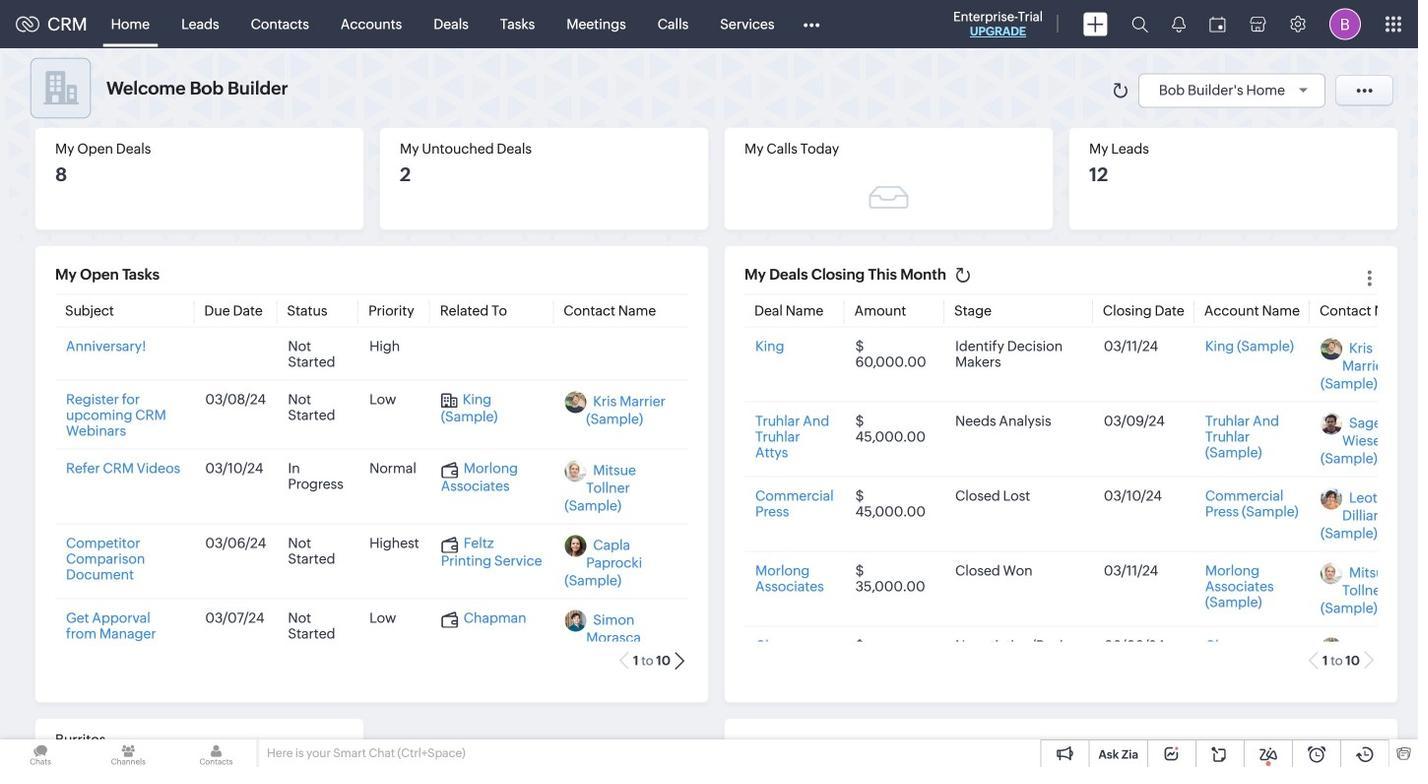 Task type: describe. For each thing, give the bounding box(es) containing it.
calendar image
[[1210, 16, 1226, 32]]

create menu element
[[1072, 0, 1120, 48]]

search image
[[1132, 16, 1149, 33]]

contacts image
[[176, 740, 257, 767]]

chats image
[[0, 740, 81, 767]]

profile image
[[1330, 8, 1361, 40]]



Task type: vqa. For each thing, say whether or not it's contained in the screenshot.
the calendar image
yes



Task type: locate. For each thing, give the bounding box(es) containing it.
create menu image
[[1084, 12, 1108, 36]]

channels image
[[88, 740, 169, 767]]

Other Modules field
[[790, 8, 833, 40]]

signals element
[[1160, 0, 1198, 48]]

logo image
[[16, 16, 39, 32]]

profile element
[[1318, 0, 1373, 48]]

signals image
[[1172, 16, 1186, 33]]

search element
[[1120, 0, 1160, 48]]



